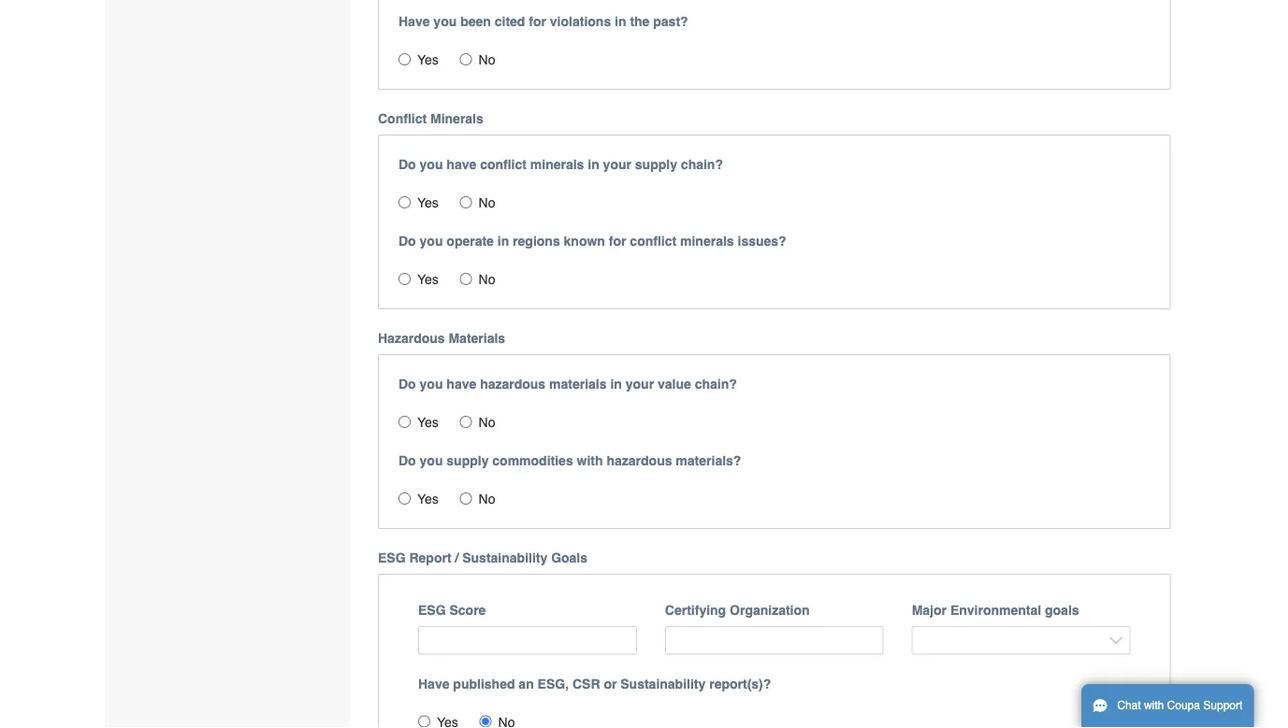 Task type: vqa. For each thing, say whether or not it's contained in the screenshot.
Order Line Changes order
no



Task type: locate. For each thing, give the bounding box(es) containing it.
with inside button
[[1144, 700, 1164, 713]]

None radio
[[460, 197, 472, 209], [399, 417, 411, 429], [460, 417, 472, 429], [399, 493, 411, 505], [460, 493, 472, 505], [418, 716, 430, 728], [480, 716, 492, 728], [460, 197, 472, 209], [399, 417, 411, 429], [460, 417, 472, 429], [399, 493, 411, 505], [460, 493, 472, 505], [418, 716, 430, 728], [480, 716, 492, 728]]

minerals left issues?
[[680, 234, 734, 249]]

1 do from the top
[[399, 157, 416, 172]]

0 vertical spatial have
[[399, 14, 430, 29]]

1 vertical spatial with
[[1144, 700, 1164, 713]]

have down the minerals on the left
[[447, 157, 476, 172]]

1 vertical spatial minerals
[[680, 234, 734, 249]]

0 horizontal spatial esg
[[378, 551, 406, 566]]

materials
[[449, 331, 505, 346]]

with right 'chat'
[[1144, 700, 1164, 713]]

major
[[912, 604, 947, 619]]

no for commodities
[[479, 492, 495, 507]]

with right commodities
[[577, 454, 603, 469]]

0 horizontal spatial minerals
[[530, 157, 584, 172]]

0 vertical spatial conflict
[[480, 157, 527, 172]]

chat with coupa support button
[[1082, 685, 1254, 728]]

for right cited at left
[[529, 14, 546, 29]]

1 vertical spatial esg
[[418, 604, 446, 619]]

coupa
[[1167, 700, 1200, 713]]

1 vertical spatial your
[[626, 377, 654, 392]]

do you operate in regions known for conflict minerals issues?
[[399, 234, 787, 249]]

5 yes from the top
[[417, 492, 439, 507]]

past?
[[653, 14, 688, 29]]

have
[[447, 157, 476, 172], [447, 377, 476, 392]]

yes up report at the bottom
[[417, 492, 439, 507]]

in left regions
[[498, 234, 509, 249]]

have left been
[[399, 14, 430, 29]]

in
[[615, 14, 626, 29], [588, 157, 599, 172], [498, 234, 509, 249], [610, 377, 622, 392]]

no
[[479, 53, 495, 68], [479, 196, 495, 211], [479, 272, 495, 287], [479, 416, 495, 431], [479, 492, 495, 507]]

0 vertical spatial sustainability
[[462, 551, 548, 566]]

0 horizontal spatial with
[[577, 454, 603, 469]]

hazardous left materials?
[[607, 454, 672, 469]]

yes up "conflict minerals"
[[417, 53, 439, 68]]

for right known
[[609, 234, 626, 249]]

4 do from the top
[[399, 454, 416, 469]]

4 yes from the top
[[417, 416, 439, 431]]

2 yes from the top
[[417, 196, 439, 211]]

minerals
[[530, 157, 584, 172], [680, 234, 734, 249]]

regions
[[513, 234, 560, 249]]

commodities
[[492, 454, 573, 469]]

do for do you operate in regions known for conflict minerals issues?
[[399, 234, 416, 249]]

0 vertical spatial chain?
[[681, 157, 723, 172]]

conflict down the minerals on the left
[[480, 157, 527, 172]]

do you have hazardous materials in your value chain?
[[399, 377, 737, 392]]

or
[[604, 677, 617, 692]]

2 no from the top
[[479, 196, 495, 211]]

0 vertical spatial minerals
[[530, 157, 584, 172]]

have left published
[[418, 677, 450, 692]]

0 vertical spatial hazardous
[[480, 377, 546, 392]]

0 horizontal spatial hazardous
[[480, 377, 546, 392]]

1 vertical spatial for
[[609, 234, 626, 249]]

known
[[564, 234, 605, 249]]

sustainability
[[462, 551, 548, 566], [621, 677, 706, 692]]

issues?
[[738, 234, 787, 249]]

esg left report at the bottom
[[378, 551, 406, 566]]

materials?
[[676, 454, 741, 469]]

no for in
[[479, 272, 495, 287]]

0 vertical spatial esg
[[378, 551, 406, 566]]

esg left score
[[418, 604, 446, 619]]

have published an esg, csr or sustainability report(s)?
[[418, 677, 771, 692]]

sustainability right or
[[621, 677, 706, 692]]

1 horizontal spatial for
[[609, 234, 626, 249]]

yes up hazardous materials
[[417, 272, 439, 287]]

yes down hazardous materials
[[417, 416, 439, 431]]

an
[[519, 677, 534, 692]]

your
[[603, 157, 632, 172], [626, 377, 654, 392]]

no for conflict
[[479, 196, 495, 211]]

1 vertical spatial sustainability
[[621, 677, 706, 692]]

5 no from the top
[[479, 492, 495, 507]]

1 vertical spatial chain?
[[695, 377, 737, 392]]

certifying
[[665, 604, 726, 619]]

1 vertical spatial supply
[[447, 454, 489, 469]]

been
[[460, 14, 491, 29]]

no down been
[[479, 53, 495, 68]]

have for conflict
[[447, 157, 476, 172]]

0 horizontal spatial supply
[[447, 454, 489, 469]]

sustainability right /
[[462, 551, 548, 566]]

no up the operate
[[479, 196, 495, 211]]

yes for do you operate in regions known for conflict minerals issues?
[[417, 272, 439, 287]]

value
[[658, 377, 691, 392]]

conflict right known
[[630, 234, 677, 249]]

yes
[[417, 53, 439, 68], [417, 196, 439, 211], [417, 272, 439, 287], [417, 416, 439, 431], [417, 492, 439, 507]]

0 vertical spatial for
[[529, 14, 546, 29]]

esg
[[378, 551, 406, 566], [418, 604, 446, 619]]

1 horizontal spatial hazardous
[[607, 454, 672, 469]]

have down materials
[[447, 377, 476, 392]]

do for do you have hazardous materials in your value chain?
[[399, 377, 416, 392]]

hazardous down materials
[[480, 377, 546, 392]]

have for have published an esg, csr or sustainability report(s)?
[[418, 677, 450, 692]]

0 vertical spatial supply
[[635, 157, 677, 172]]

with
[[577, 454, 603, 469], [1144, 700, 1164, 713]]

chat
[[1117, 700, 1141, 713]]

hazardous
[[480, 377, 546, 392], [607, 454, 672, 469]]

None radio
[[399, 54, 411, 66], [460, 54, 472, 66], [399, 197, 411, 209], [399, 273, 411, 286], [460, 273, 472, 286], [399, 54, 411, 66], [460, 54, 472, 66], [399, 197, 411, 209], [399, 273, 411, 286], [460, 273, 472, 286]]

do you have conflict minerals in your supply chain?
[[399, 157, 723, 172]]

minerals up regions
[[530, 157, 584, 172]]

4 no from the top
[[479, 416, 495, 431]]

goals
[[551, 551, 588, 566]]

have for have you been cited for violations in the past?
[[399, 14, 430, 29]]

3 no from the top
[[479, 272, 495, 287]]

chain?
[[681, 157, 723, 172], [695, 377, 737, 392]]

0 horizontal spatial conflict
[[480, 157, 527, 172]]

3 do from the top
[[399, 377, 416, 392]]

3 yes from the top
[[417, 272, 439, 287]]

1 vertical spatial conflict
[[630, 234, 677, 249]]

1 horizontal spatial esg
[[418, 604, 446, 619]]

conflict minerals
[[378, 112, 484, 127]]

0 vertical spatial have
[[447, 157, 476, 172]]

your left the value
[[626, 377, 654, 392]]

report
[[409, 551, 452, 566]]

you
[[434, 14, 457, 29], [420, 157, 443, 172], [420, 234, 443, 249], [420, 377, 443, 392], [420, 454, 443, 469]]

1 have from the top
[[447, 157, 476, 172]]

2 have from the top
[[447, 377, 476, 392]]

no down the operate
[[479, 272, 495, 287]]

1 vertical spatial have
[[418, 677, 450, 692]]

violations
[[550, 14, 611, 29]]

2 do from the top
[[399, 234, 416, 249]]

supply
[[635, 157, 677, 172], [447, 454, 489, 469]]

you for do you supply commodities with hazardous materials?
[[420, 454, 443, 469]]

yes down "conflict minerals"
[[417, 196, 439, 211]]

no up esg report / sustainability goals at bottom left
[[479, 492, 495, 507]]

for
[[529, 14, 546, 29], [609, 234, 626, 249]]

the
[[630, 14, 650, 29]]

operate
[[447, 234, 494, 249]]

ESG Score text field
[[418, 627, 637, 656]]

have
[[399, 14, 430, 29], [418, 677, 450, 692]]

1 vertical spatial have
[[447, 377, 476, 392]]

0 vertical spatial your
[[603, 157, 632, 172]]

0 vertical spatial with
[[577, 454, 603, 469]]

/
[[455, 551, 459, 566]]

your up do you operate in regions known for conflict minerals issues? on the top of page
[[603, 157, 632, 172]]

no up commodities
[[479, 416, 495, 431]]

no for hazardous
[[479, 416, 495, 431]]

do
[[399, 157, 416, 172], [399, 234, 416, 249], [399, 377, 416, 392], [399, 454, 416, 469]]

in left the the
[[615, 14, 626, 29]]

1 horizontal spatial with
[[1144, 700, 1164, 713]]

conflict
[[480, 157, 527, 172], [630, 234, 677, 249]]



Task type: describe. For each thing, give the bounding box(es) containing it.
esg for esg report / sustainability goals
[[378, 551, 406, 566]]

conflict
[[378, 112, 427, 127]]

1 vertical spatial hazardous
[[607, 454, 672, 469]]

chain? for do you have hazardous materials in your value chain?
[[695, 377, 737, 392]]

esg report / sustainability goals
[[378, 551, 588, 566]]

published
[[453, 677, 515, 692]]

esg,
[[538, 677, 569, 692]]

1 horizontal spatial supply
[[635, 157, 677, 172]]

organization
[[730, 604, 810, 619]]

have for hazardous
[[447, 377, 476, 392]]

hazardous materials
[[378, 331, 505, 346]]

chain? for do you have conflict minerals in your supply chain?
[[681, 157, 723, 172]]

chat with coupa support
[[1117, 700, 1243, 713]]

certifying organization
[[665, 604, 810, 619]]

hazardous
[[378, 331, 445, 346]]

esg for esg score
[[418, 604, 446, 619]]

cited
[[495, 14, 525, 29]]

your for value
[[626, 377, 654, 392]]

1 horizontal spatial conflict
[[630, 234, 677, 249]]

minerals
[[430, 112, 484, 127]]

yes for do you have hazardous materials in your value chain?
[[417, 416, 439, 431]]

you for do you have hazardous materials in your value chain?
[[420, 377, 443, 392]]

goals
[[1045, 604, 1079, 619]]

environmental
[[951, 604, 1042, 619]]

1 no from the top
[[479, 53, 495, 68]]

report(s)?
[[709, 677, 771, 692]]

your for supply
[[603, 157, 632, 172]]

csr
[[573, 677, 600, 692]]

1 horizontal spatial sustainability
[[621, 677, 706, 692]]

you for do you have conflict minerals in your supply chain?
[[420, 157, 443, 172]]

in right materials in the left bottom of the page
[[610, 377, 622, 392]]

have you been cited for violations in the past?
[[399, 14, 688, 29]]

0 horizontal spatial for
[[529, 14, 546, 29]]

do you supply commodities with hazardous materials?
[[399, 454, 741, 469]]

1 horizontal spatial minerals
[[680, 234, 734, 249]]

Certifying Organization text field
[[665, 627, 884, 656]]

esg score
[[418, 604, 486, 619]]

support
[[1204, 700, 1243, 713]]

major environmental goals
[[912, 604, 1079, 619]]

score
[[450, 604, 486, 619]]

materials
[[549, 377, 607, 392]]

yes for do you supply commodities with hazardous materials?
[[417, 492, 439, 507]]

0 horizontal spatial sustainability
[[462, 551, 548, 566]]

you for do you operate in regions known for conflict minerals issues?
[[420, 234, 443, 249]]

in up do you operate in regions known for conflict minerals issues? on the top of page
[[588, 157, 599, 172]]

do for do you have conflict minerals in your supply chain?
[[399, 157, 416, 172]]

1 yes from the top
[[417, 53, 439, 68]]

yes for do you have conflict minerals in your supply chain?
[[417, 196, 439, 211]]

do for do you supply commodities with hazardous materials?
[[399, 454, 416, 469]]



